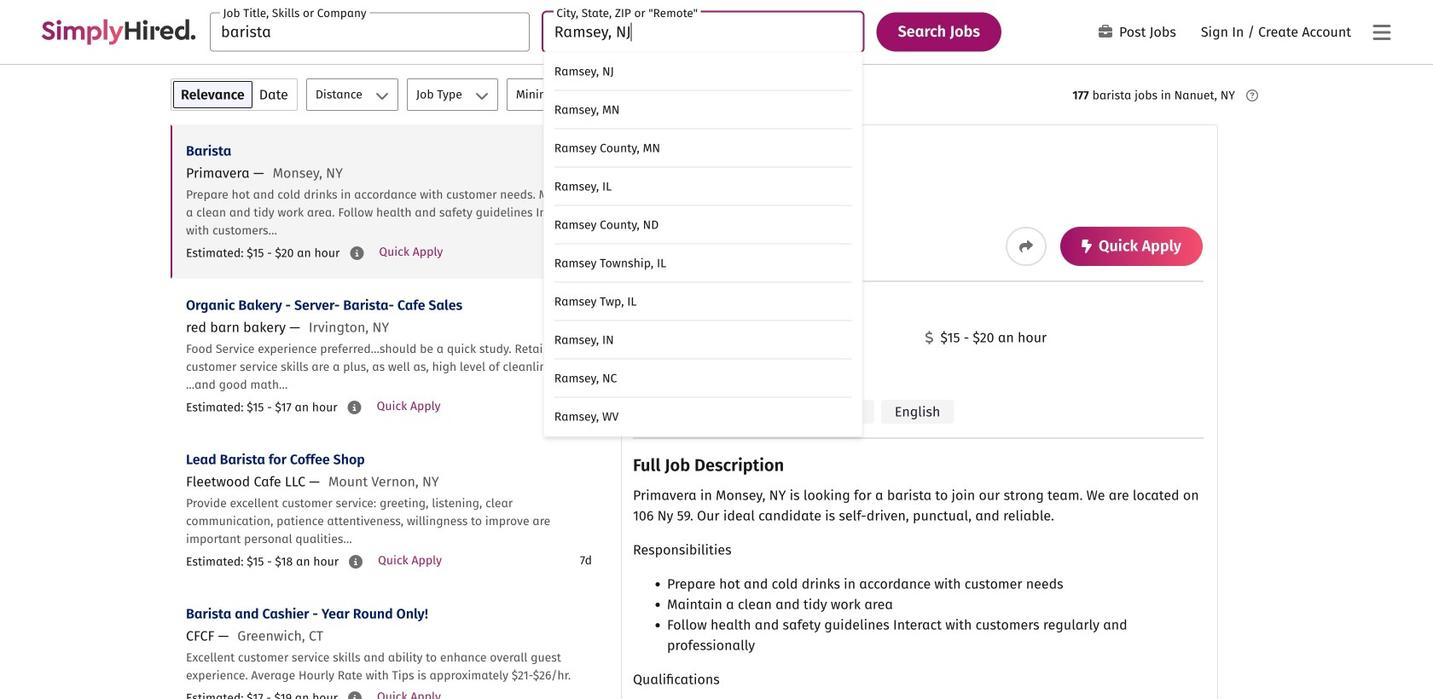 Task type: locate. For each thing, give the bounding box(es) containing it.
option
[[544, 52, 863, 91], [544, 91, 863, 129], [544, 129, 863, 168], [544, 168, 863, 206], [544, 206, 863, 245], [544, 245, 863, 283], [544, 283, 863, 321], [544, 321, 863, 360], [544, 360, 863, 398], [544, 398, 863, 437]]

job salary disclaimer image
[[350, 247, 364, 260], [349, 556, 363, 569], [348, 692, 362, 700]]

bolt lightning image
[[1082, 240, 1092, 253]]

6 option from the top
[[544, 245, 863, 283]]

sponsored jobs disclaimer image
[[1247, 90, 1259, 102]]

1 vertical spatial job salary disclaimer image
[[349, 556, 363, 569]]

5 option from the top
[[544, 206, 863, 245]]

list
[[171, 125, 608, 700]]

7 option from the top
[[544, 283, 863, 321]]

simplyhired logo image
[[41, 19, 196, 45]]

10 option from the top
[[544, 398, 863, 437]]

1 option from the top
[[544, 52, 863, 91]]

job salary disclaimer image
[[348, 401, 362, 415]]

None text field
[[543, 12, 863, 52]]

list box
[[543, 52, 863, 437]]

0 vertical spatial job salary disclaimer image
[[350, 247, 364, 260]]

None field
[[210, 12, 530, 52], [543, 12, 863, 437], [210, 12, 530, 52], [543, 12, 863, 437]]

None text field
[[210, 12, 530, 52]]



Task type: vqa. For each thing, say whether or not it's contained in the screenshot.
building image
yes



Task type: describe. For each thing, give the bounding box(es) containing it.
4 option from the top
[[544, 168, 863, 206]]

dollar sign image
[[926, 331, 934, 345]]

2 option from the top
[[544, 91, 863, 129]]

location dot image
[[636, 251, 646, 265]]

share this job image
[[1020, 240, 1034, 253]]

2 vertical spatial job salary disclaimer image
[[348, 692, 362, 700]]

barista element
[[621, 125, 1219, 700]]

main menu image
[[1374, 22, 1392, 43]]

building image
[[636, 225, 646, 239]]

8 option from the top
[[544, 321, 863, 360]]

company logo for primavera image
[[637, 140, 705, 208]]

3 option from the top
[[544, 129, 863, 168]]

9 option from the top
[[544, 360, 863, 398]]

briefcase image
[[1099, 25, 1113, 38]]



